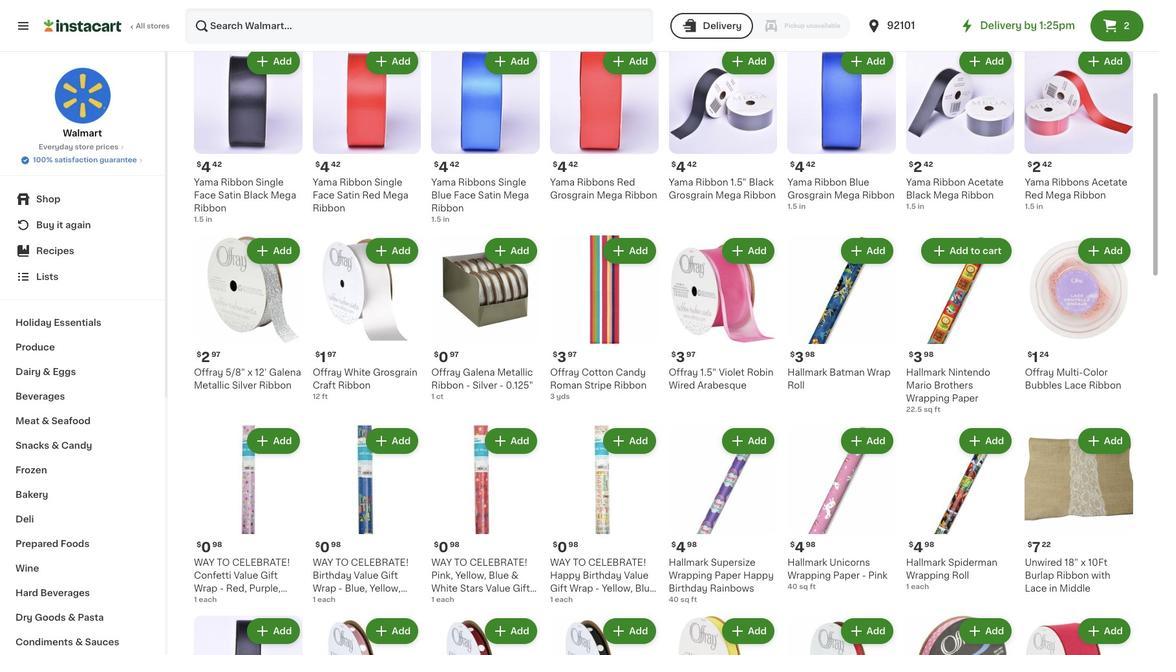 Task type: vqa. For each thing, say whether or not it's contained in the screenshot.
2nd $25, from the right
no



Task type: locate. For each thing, give the bounding box(es) containing it.
candy for snacks & candy
[[61, 441, 92, 450]]

way for way to celebrate! confetti value gift wrap - red, purple, green, pink & white
[[194, 558, 215, 567]]

1 satin from the left
[[218, 191, 241, 200]]

candy right cotton
[[616, 368, 646, 377]]

green, inside way to celebrate! confetti value gift wrap - red, purple, green, pink & white
[[194, 597, 224, 606]]

$ up hallmark unicorns wrapping paper - pink 40 sq ft
[[791, 541, 795, 548]]

7 42 from the left
[[924, 161, 934, 168]]

1 horizontal spatial ct
[[436, 393, 444, 400]]

color
[[1084, 368, 1109, 377]]

green,
[[194, 597, 224, 606], [550, 597, 581, 606]]

0 horizontal spatial $ 2 42
[[909, 161, 934, 174]]

97 inside $ 1 97
[[327, 351, 337, 358]]

way to celebrate! pink, yellow, blue & white stars value gift wrap
[[432, 558, 530, 606]]

4 yama from the left
[[550, 178, 575, 187]]

5 42 from the left
[[688, 161, 697, 168]]

2 offray from the left
[[313, 368, 342, 377]]

8 mega from the left
[[1046, 191, 1072, 200]]

98 up pink,
[[450, 541, 460, 548]]

1 each for way to celebrate! confetti value gift wrap - red, purple, green, pink & white
[[194, 596, 217, 603]]

0 horizontal spatial x
[[248, 368, 253, 377]]

offray inside offray 5/8" x 12' galena metallic silver ribbon
[[194, 368, 223, 377]]

in inside yama ribbons acetate red mega ribbon 1.5 in
[[1037, 203, 1044, 210]]

0 horizontal spatial metallic
[[194, 381, 230, 390]]

grosgrain inside yama ribbon 1.5" black grosgrain mega ribbon
[[669, 191, 714, 200]]

1 horizontal spatial yellow,
[[456, 571, 487, 580]]

wrapping down the unicorns
[[788, 571, 832, 580]]

$ 3 98 for hallmark batman wrap roll
[[791, 351, 816, 364]]

produce link
[[8, 335, 157, 360]]

paper down brothers
[[953, 394, 979, 403]]

97 up offray 5/8" x 12' galena metallic silver ribbon
[[211, 351, 221, 358]]

2 for yama ribbons acetate red mega ribbon
[[1033, 161, 1042, 174]]

2 horizontal spatial satin
[[478, 191, 501, 200]]

42 up the yama ribbon blue grosgrain mega ribbon 1.5 in
[[806, 161, 816, 168]]

42 up yama ribbons single blue face satin mega ribbon 1.5 in
[[450, 161, 460, 168]]

98 up hallmark spiderman wrapping roll 1 each at bottom right
[[925, 541, 935, 548]]

2 inside 2 button
[[1125, 21, 1130, 30]]

candy for offray cotton candy roman stripe ribbon 3 yds
[[616, 368, 646, 377]]

$ 2 42 for ribbons
[[1028, 161, 1053, 174]]

$ 3 98
[[791, 351, 816, 364], [909, 351, 934, 364]]

5 97 from the left
[[687, 351, 696, 358]]

97 up wired
[[687, 351, 696, 358]]

yama ribbon acetate black mega ribbon 1.5 in
[[907, 178, 1004, 210]]

red inside the 'yama ribbons red grosgrain mega ribbon'
[[617, 178, 636, 187]]

$ up the yama ribbon blue grosgrain mega ribbon 1.5 in
[[791, 161, 795, 168]]

2 face from the left
[[313, 191, 335, 200]]

delivery inside button
[[703, 21, 742, 30]]

0 up way to celebrate! happy birthday value gift wrap - yellow, blue, green, pink & white
[[558, 541, 568, 554]]

1 horizontal spatial birthday
[[583, 571, 622, 580]]

2 vertical spatial sq
[[681, 596, 690, 603]]

0 horizontal spatial 40
[[669, 596, 679, 603]]

98 up hallmark unicorns wrapping paper - pink 40 sq ft
[[806, 541, 816, 548]]

hallmark inside hallmark supersize wrapping paper happy birthday rainbows 40 sq ft
[[669, 558, 709, 567]]

hallmark for hallmark unicorns wrapping paper - pink 40 sq ft
[[788, 558, 828, 567]]

$ 3 98 up hallmark batman wrap roll
[[791, 351, 816, 364]]

0
[[439, 351, 449, 364], [201, 541, 211, 554], [320, 541, 330, 554], [439, 541, 449, 554], [558, 541, 568, 554]]

1 vertical spatial x
[[1082, 558, 1087, 567]]

$ up yama ribbon acetate black mega ribbon 1.5 in
[[909, 161, 914, 168]]

2 green, from the left
[[550, 597, 581, 606]]

2 horizontal spatial pink
[[869, 571, 888, 580]]

offray for offray cotton candy roman stripe ribbon 3 yds
[[550, 368, 580, 377]]

1 horizontal spatial lace
[[1065, 381, 1087, 390]]

offray up bubbles
[[1026, 368, 1055, 377]]

condiments & sauces link
[[8, 630, 157, 655]]

ft inside hallmark nintendo mario brothers wrapping paper 22.5 sq ft
[[935, 406, 941, 413]]

1 vertical spatial 1.5"
[[701, 368, 717, 377]]

5 $ 4 42 from the left
[[672, 161, 697, 174]]

1 vertical spatial roll
[[953, 571, 970, 580]]

$ up roman
[[553, 351, 558, 358]]

97
[[211, 351, 221, 358], [327, 351, 337, 358], [450, 351, 459, 358], [568, 351, 577, 358], [687, 351, 696, 358]]

meat & seafood link
[[8, 409, 157, 433]]

2 blue, from the left
[[636, 584, 658, 593]]

2 horizontal spatial ribbons
[[1053, 178, 1090, 187]]

0 vertical spatial 40
[[788, 583, 798, 590]]

3 $ 4 98 from the left
[[909, 541, 935, 554]]

1 horizontal spatial roll
[[953, 571, 970, 580]]

ct right stores
[[203, 26, 211, 33]]

acetate inside yama ribbons acetate red mega ribbon 1.5 in
[[1093, 178, 1128, 187]]

98 up 'confetti'
[[212, 541, 222, 548]]

2 1 each from the left
[[313, 596, 336, 603]]

1 97 from the left
[[211, 351, 221, 358]]

burlap
[[1026, 571, 1055, 580]]

97 up craft
[[327, 351, 337, 358]]

1 horizontal spatial x
[[1082, 558, 1087, 567]]

0 vertical spatial roll
[[788, 381, 805, 390]]

$ 4 42
[[197, 161, 222, 174], [315, 161, 341, 174], [434, 161, 460, 174], [553, 161, 578, 174], [672, 161, 697, 174], [791, 161, 816, 174]]

$ 1 97
[[315, 351, 337, 364]]

offray inside offray white grosgrain craft ribbon 12 ft
[[313, 368, 342, 377]]

delivery
[[981, 21, 1023, 30], [703, 21, 742, 30]]

3 offray from the left
[[432, 368, 461, 377]]

2 $ 3 98 from the left
[[909, 351, 934, 364]]

1 horizontal spatial sq
[[800, 583, 809, 590]]

$ for yama ribbon single face satin red mega ribbon
[[315, 161, 320, 168]]

2 horizontal spatial black
[[907, 191, 932, 200]]

wrapping inside hallmark unicorns wrapping paper - pink 40 sq ft
[[788, 571, 832, 580]]

0 horizontal spatial delivery
[[703, 21, 742, 30]]

0 horizontal spatial blue
[[432, 191, 452, 200]]

offray down $ 0 97 on the left bottom of page
[[432, 368, 461, 377]]

2 $ 3 97 from the left
[[672, 351, 696, 364]]

97 inside $ 2 97
[[211, 351, 221, 358]]

ribbons inside yama ribbons acetate red mega ribbon 1.5 in
[[1053, 178, 1090, 187]]

$ 4 42 up "yama ribbon single face satin black mega ribbon 1.5 in"
[[197, 161, 222, 174]]

lace down the burlap
[[1026, 584, 1048, 593]]

1.5
[[788, 203, 798, 210], [907, 203, 917, 210], [1026, 203, 1036, 210], [194, 216, 204, 223], [432, 216, 442, 223]]

1 horizontal spatial blue
[[489, 571, 509, 580]]

face inside yama ribbon single face satin red mega ribbon
[[313, 191, 335, 200]]

hallmark inside hallmark spiderman wrapping roll 1 each
[[907, 558, 947, 567]]

0 vertical spatial sq
[[925, 406, 933, 413]]

ribbon inside the 'yama ribbons red grosgrain mega ribbon'
[[625, 191, 658, 200]]

x left 12'
[[248, 368, 253, 377]]

delivery right "12 ft"
[[703, 21, 742, 30]]

1 vertical spatial metallic
[[194, 381, 230, 390]]

1 to from the left
[[217, 558, 230, 567]]

2 to from the left
[[336, 558, 349, 567]]

snacks & candy link
[[8, 433, 157, 458]]

2 mega from the left
[[383, 191, 409, 200]]

yama inside the yama ribbon blue grosgrain mega ribbon 1.5 in
[[788, 178, 813, 187]]

$ up craft
[[315, 351, 320, 358]]

1 horizontal spatial 40
[[788, 583, 798, 590]]

$ up way to celebrate! happy birthday value gift wrap - yellow, blue, green, pink & white
[[553, 541, 558, 548]]

1 horizontal spatial ribbons
[[577, 178, 615, 187]]

42 up the 'yama ribbons red grosgrain mega ribbon'
[[569, 161, 578, 168]]

& inside way to celebrate! birthday value gift wrap - blue, yellow, orange, green & red
[[382, 597, 389, 606]]

it
[[57, 221, 63, 230]]

$ up offray 5/8" x 12' galena metallic silver ribbon
[[197, 351, 201, 358]]

hallmark left spiderman
[[907, 558, 947, 567]]

walmart
[[63, 129, 102, 138]]

yama inside yama ribbons acetate red mega ribbon 1.5 in
[[1026, 178, 1050, 187]]

1 galena from the left
[[269, 368, 301, 377]]

product group containing 7
[[1026, 426, 1134, 595]]

98 up hallmark supersize wrapping paper happy birthday rainbows 40 sq ft at the right bottom of page
[[688, 541, 697, 548]]

blue inside the yama ribbon blue grosgrain mega ribbon 1.5 in
[[850, 178, 870, 187]]

$ 3 97 up wired
[[672, 351, 696, 364]]

ribbon inside offray white grosgrain craft ribbon 12 ft
[[338, 381, 371, 390]]

4 up yama ribbon 1.5" black grosgrain mega ribbon
[[677, 161, 686, 174]]

to for pink,
[[455, 558, 468, 567]]

wrapping down mario
[[907, 394, 950, 403]]

6 $ 4 42 from the left
[[791, 161, 816, 174]]

1 $ 4 98 from the left
[[672, 541, 697, 554]]

1 horizontal spatial acetate
[[1093, 178, 1128, 187]]

3 up wired
[[677, 351, 686, 364]]

6 mega from the left
[[835, 191, 860, 200]]

supersize
[[711, 558, 756, 567]]

paper for hallmark unicorns wrapping paper - pink
[[834, 571, 860, 580]]

stores
[[147, 23, 170, 30]]

wrap inside way to celebrate! birthday value gift wrap - blue, yellow, orange, green & red
[[313, 584, 336, 593]]

$ 2 42 up yama ribbon acetate black mega ribbon 1.5 in
[[909, 161, 934, 174]]

2 horizontal spatial blue
[[850, 178, 870, 187]]

6 offray from the left
[[1026, 368, 1055, 377]]

0 vertical spatial ct
[[203, 26, 211, 33]]

1 horizontal spatial paper
[[834, 571, 860, 580]]

2 happy from the left
[[744, 571, 774, 580]]

blue, inside way to celebrate! happy birthday value gift wrap - yellow, blue, green, pink & white
[[636, 584, 658, 593]]

4 celebrate! from the left
[[589, 558, 647, 567]]

2 horizontal spatial $ 4 98
[[909, 541, 935, 554]]

$ 3 98 for hallmark nintendo mario brothers wrapping paper
[[909, 351, 934, 364]]

yama inside "yama ribbon single face satin black mega ribbon 1.5 in"
[[194, 178, 219, 187]]

1 horizontal spatial $ 4 98
[[791, 541, 816, 554]]

4 up hallmark supersize wrapping paper happy birthday rainbows 40 sq ft at the right bottom of page
[[677, 541, 686, 554]]

black inside yama ribbon 1.5" black grosgrain mega ribbon
[[750, 178, 774, 187]]

$ for hallmark nintendo mario brothers wrapping paper
[[909, 351, 914, 358]]

12 inside button
[[669, 26, 677, 33]]

3 to from the left
[[455, 558, 468, 567]]

3 single from the left
[[499, 178, 527, 187]]

blue inside yama ribbons single blue face satin mega ribbon 1.5 in
[[432, 191, 452, 200]]

ct inside offray galena metallic ribbon - silver - 0.125" 1 ct
[[436, 393, 444, 400]]

4 offray from the left
[[550, 368, 580, 377]]

white inside way to celebrate! confetti value gift wrap - red, purple, green, pink & white
[[258, 597, 284, 606]]

2 satin from the left
[[337, 191, 360, 200]]

hallmark left the unicorns
[[788, 558, 828, 567]]

$
[[197, 161, 201, 168], [315, 161, 320, 168], [434, 161, 439, 168], [553, 161, 558, 168], [672, 161, 677, 168], [791, 161, 795, 168], [909, 161, 914, 168], [1028, 161, 1033, 168], [197, 351, 201, 358], [315, 351, 320, 358], [434, 351, 439, 358], [553, 351, 558, 358], [672, 351, 677, 358], [791, 351, 795, 358], [909, 351, 914, 358], [1028, 351, 1033, 358], [197, 541, 201, 548], [315, 541, 320, 548], [434, 541, 439, 548], [553, 541, 558, 548], [672, 541, 677, 548], [791, 541, 795, 548], [909, 541, 914, 548], [1028, 541, 1033, 548]]

3 ribbons from the left
[[1053, 178, 1090, 187]]

$ 4 42 up yama ribbons single blue face satin mega ribbon 1.5 in
[[434, 161, 460, 174]]

beverages down dairy & eggs
[[16, 392, 65, 401]]

1 vertical spatial 40
[[669, 596, 679, 603]]

$ for offray cotton candy roman stripe ribbon
[[553, 351, 558, 358]]

$ 4 42 for yama ribbon single face satin red mega ribbon
[[315, 161, 341, 174]]

4 for yama ribbon single face satin red mega ribbon
[[320, 161, 330, 174]]

metallic down 5/8"
[[194, 381, 230, 390]]

97 up roman
[[568, 351, 577, 358]]

0 horizontal spatial face
[[194, 191, 216, 200]]

4 1 each from the left
[[550, 596, 573, 603]]

0 for way to celebrate! birthday value gift wrap - blue, yellow, orange, green & red
[[320, 541, 330, 554]]

1 vertical spatial ct
[[436, 393, 444, 400]]

prepared
[[16, 540, 58, 549]]

1 mega from the left
[[271, 191, 296, 200]]

snacks & candy
[[16, 441, 92, 450]]

1 happy from the left
[[550, 571, 581, 580]]

1 acetate from the left
[[969, 178, 1004, 187]]

$ up 'confetti'
[[197, 541, 201, 548]]

single for red
[[375, 178, 403, 187]]

way inside way to celebrate! confetti value gift wrap - red, purple, green, pink & white
[[194, 558, 215, 567]]

pink inside hallmark unicorns wrapping paper - pink 40 sq ft
[[869, 571, 888, 580]]

delivery for delivery
[[703, 21, 742, 30]]

value inside way to celebrate! happy birthday value gift wrap - yellow, blue, green, pink & white
[[624, 571, 649, 580]]

97 for offray white grosgrain craft ribbon
[[327, 351, 337, 358]]

everyday
[[39, 144, 73, 151]]

2 horizontal spatial yellow,
[[602, 584, 633, 593]]

add button for yama ribbon blue grosgrain mega ribbon
[[843, 50, 893, 73]]

2 vertical spatial blue
[[489, 571, 509, 580]]

0 horizontal spatial $ 4 98
[[672, 541, 697, 554]]

again
[[65, 221, 91, 230]]

7 yama from the left
[[907, 178, 931, 187]]

2 way from the left
[[313, 558, 333, 567]]

4 to from the left
[[573, 558, 586, 567]]

7 mega from the left
[[934, 191, 960, 200]]

service type group
[[671, 13, 851, 39]]

1 horizontal spatial $ 2 42
[[1028, 161, 1053, 174]]

offray multi-color bubbles lace ribbon
[[1026, 368, 1122, 390]]

1 horizontal spatial 12
[[313, 393, 320, 400]]

yama
[[194, 178, 219, 187], [313, 178, 337, 187], [432, 178, 456, 187], [550, 178, 575, 187], [669, 178, 694, 187], [788, 178, 813, 187], [907, 178, 931, 187], [1026, 178, 1050, 187]]

1 horizontal spatial 1.5"
[[731, 178, 747, 187]]

1.5 inside yama ribbons single blue face satin mega ribbon 1.5 in
[[432, 216, 442, 223]]

2 yama from the left
[[313, 178, 337, 187]]

ft inside button
[[679, 26, 685, 33]]

add button for yama ribbon 1.5" black grosgrain mega ribbon
[[724, 50, 774, 73]]

10ft
[[1089, 558, 1108, 567]]

1 $ 2 42 from the left
[[909, 161, 934, 174]]

98 up mario
[[924, 351, 934, 358]]

1 single from the left
[[256, 178, 284, 187]]

offray for offray multi-color bubbles lace ribbon
[[1026, 368, 1055, 377]]

black for ribbon
[[750, 178, 774, 187]]

1 horizontal spatial blue,
[[636, 584, 658, 593]]

ribbons inside yama ribbons single blue face satin mega ribbon 1.5 in
[[459, 178, 496, 187]]

0 horizontal spatial silver
[[232, 381, 257, 390]]

roll inside hallmark batman wrap roll
[[788, 381, 805, 390]]

1 vertical spatial sq
[[800, 583, 809, 590]]

42 for yama ribbon blue grosgrain mega ribbon
[[806, 161, 816, 168]]

2 ribbons from the left
[[577, 178, 615, 187]]

$ 2 42 for ribbon
[[909, 161, 934, 174]]

2 horizontal spatial face
[[454, 191, 476, 200]]

$ 3 97 up roman
[[553, 351, 577, 364]]

hallmark up mario
[[907, 368, 947, 377]]

3 face from the left
[[454, 191, 476, 200]]

dairy & eggs link
[[8, 360, 157, 384]]

$ up yama ribbon single face satin red mega ribbon on the left top
[[315, 161, 320, 168]]

0 horizontal spatial satin
[[218, 191, 241, 200]]

add button for hallmark batman wrap roll
[[843, 240, 893, 263]]

98 for hallmark unicorns wrapping paper - pink
[[806, 541, 816, 548]]

2 $ 4 98 from the left
[[791, 541, 816, 554]]

$ for yama ribbon blue grosgrain mega ribbon
[[791, 161, 795, 168]]

wrapping for hallmark supersize wrapping paper happy birthday rainbows
[[669, 571, 713, 580]]

1 each for way to celebrate! pink, yellow, blue & white stars value gift wrap
[[432, 596, 454, 603]]

12 ct button
[[194, 0, 303, 35]]

1 horizontal spatial face
[[313, 191, 335, 200]]

add button for way to celebrate! happy birthday value gift wrap - yellow, blue, green, pink & white
[[605, 429, 655, 453]]

4 mega from the left
[[597, 191, 623, 200]]

lace inside unwired 18" x 10ft burlap ribbon with lace in middle
[[1026, 584, 1048, 593]]

$ up "yama ribbon single face satin black mega ribbon 1.5 in"
[[197, 161, 201, 168]]

0 horizontal spatial candy
[[61, 441, 92, 450]]

0 horizontal spatial sq
[[681, 596, 690, 603]]

1 horizontal spatial black
[[750, 178, 774, 187]]

0 horizontal spatial green,
[[194, 597, 224, 606]]

1 yama from the left
[[194, 178, 219, 187]]

1 horizontal spatial single
[[375, 178, 403, 187]]

1 horizontal spatial green,
[[550, 597, 581, 606]]

$ up yama ribbons single blue face satin mega ribbon 1.5 in
[[434, 161, 439, 168]]

offray 5/8" x 12' galena metallic silver ribbon
[[194, 368, 301, 390]]

pink
[[869, 571, 888, 580], [227, 597, 246, 606], [583, 597, 602, 606]]

1 $ 0 98 from the left
[[197, 541, 222, 554]]

$ left 22
[[1028, 541, 1033, 548]]

3 celebrate! from the left
[[470, 558, 528, 567]]

recipes link
[[8, 238, 157, 264]]

3 left yds
[[550, 393, 555, 400]]

$ up hallmark spiderman wrapping roll 1 each at bottom right
[[909, 541, 914, 548]]

8 42 from the left
[[1043, 161, 1053, 168]]

offray for offray galena metallic ribbon - silver - 0.125" 1 ct
[[432, 368, 461, 377]]

add button for unwired 18" x 10ft burlap ribbon with lace in middle
[[1080, 429, 1130, 453]]

beverages link
[[8, 384, 157, 409]]

1 celebrate! from the left
[[232, 558, 290, 567]]

delivery button
[[671, 13, 754, 39]]

in
[[800, 203, 806, 210], [918, 203, 925, 210], [1037, 203, 1044, 210], [206, 216, 212, 223], [443, 216, 450, 223], [1050, 584, 1058, 593]]

0 horizontal spatial ribbons
[[459, 178, 496, 187]]

4 42 from the left
[[569, 161, 578, 168]]

4 up hallmark unicorns wrapping paper - pink 40 sq ft
[[795, 541, 805, 554]]

silver
[[232, 381, 257, 390], [473, 381, 498, 390]]

walmart logo image
[[54, 67, 111, 124]]

& inside snacks & candy link
[[52, 441, 59, 450]]

yama inside yama ribbons single blue face satin mega ribbon 1.5 in
[[432, 178, 456, 187]]

3 way from the left
[[432, 558, 452, 567]]

single for black
[[256, 178, 284, 187]]

$ 4 98 up hallmark spiderman wrapping roll 1 each at bottom right
[[909, 541, 935, 554]]

0 horizontal spatial black
[[244, 191, 269, 200]]

face
[[194, 191, 216, 200], [313, 191, 335, 200], [454, 191, 476, 200]]

celebrate! inside way to celebrate! pink, yellow, blue & white stars value gift wrap
[[470, 558, 528, 567]]

1 horizontal spatial $ 3 98
[[909, 351, 934, 364]]

2 horizontal spatial paper
[[953, 394, 979, 403]]

shop link
[[8, 186, 157, 212]]

4 up yama ribbons single blue face satin mega ribbon 1.5 in
[[439, 161, 449, 174]]

42 up yama ribbon 1.5" black grosgrain mega ribbon
[[688, 161, 697, 168]]

0 horizontal spatial happy
[[550, 571, 581, 580]]

paper up rainbows
[[715, 571, 742, 580]]

product group
[[194, 46, 303, 225], [313, 46, 421, 215], [432, 46, 540, 225], [550, 46, 659, 202], [669, 46, 778, 202], [788, 46, 897, 212], [907, 46, 1015, 212], [1026, 46, 1134, 212], [194, 236, 303, 392], [313, 236, 421, 402], [432, 236, 540, 402], [550, 236, 659, 402], [669, 236, 778, 392], [788, 236, 897, 392], [907, 236, 1015, 415], [1026, 236, 1134, 392], [194, 426, 303, 606], [313, 426, 421, 606], [432, 426, 540, 606], [550, 426, 659, 606], [669, 426, 778, 605], [788, 426, 897, 592], [907, 426, 1015, 592], [1026, 426, 1134, 595], [194, 616, 303, 655], [313, 616, 421, 655], [432, 616, 540, 655], [550, 616, 659, 655], [669, 616, 778, 655], [788, 616, 897, 655], [907, 616, 1015, 655], [1026, 616, 1134, 655]]

to inside way to celebrate! pink, yellow, blue & white stars value gift wrap
[[455, 558, 468, 567]]

paper down the unicorns
[[834, 571, 860, 580]]

celebrate! for stars
[[470, 558, 528, 567]]

$ for yama ribbons acetate red mega ribbon
[[1028, 161, 1033, 168]]

2 $ 2 42 from the left
[[1028, 161, 1053, 174]]

0 vertical spatial candy
[[616, 368, 646, 377]]

spiderman
[[949, 558, 998, 567]]

$ inside $ 1 24
[[1028, 351, 1033, 358]]

0 horizontal spatial 12
[[194, 26, 202, 33]]

1.5 inside yama ribbon acetate black mega ribbon 1.5 in
[[907, 203, 917, 210]]

42 for yama ribbon acetate black mega ribbon
[[924, 161, 934, 168]]

offray up roman
[[550, 368, 580, 377]]

add button for way to celebrate! pink, yellow, blue & white stars value gift wrap
[[486, 429, 536, 453]]

$ up wired
[[672, 351, 677, 358]]

1 $ 4 42 from the left
[[197, 161, 222, 174]]

add button for yama ribbons single blue face satin mega ribbon
[[486, 50, 536, 73]]

way inside way to celebrate! pink, yellow, blue & white stars value gift wrap
[[432, 558, 452, 567]]

0 horizontal spatial $ 3 97
[[553, 351, 577, 364]]

1 $ 3 98 from the left
[[791, 351, 816, 364]]

98 for way to celebrate! birthday value gift wrap - blue, yellow, orange, green & red
[[331, 541, 341, 548]]

$ up pink,
[[434, 541, 439, 548]]

metallic inside offray 5/8" x 12' galena metallic silver ribbon
[[194, 381, 230, 390]]

value
[[234, 571, 258, 580], [354, 571, 379, 580], [624, 571, 649, 580], [486, 584, 511, 593]]

$ 4 42 for yama ribbons red grosgrain mega ribbon
[[553, 161, 578, 174]]

1.5 inside "yama ribbon single face satin black mega ribbon 1.5 in"
[[194, 216, 204, 223]]

1 horizontal spatial metallic
[[498, 368, 533, 377]]

$ inside $ 7 22
[[1028, 541, 1033, 548]]

offray for offray 1.5" violet robin wired arabesque
[[669, 368, 699, 377]]

4 for yama ribbons red grosgrain mega ribbon
[[558, 161, 567, 174]]

1 face from the left
[[194, 191, 216, 200]]

0 horizontal spatial ct
[[203, 26, 211, 33]]

0 vertical spatial metallic
[[498, 368, 533, 377]]

celebrate!
[[232, 558, 290, 567], [351, 558, 409, 567], [470, 558, 528, 567], [589, 558, 647, 567]]

2 horizontal spatial 12
[[669, 26, 677, 33]]

$ 3 98 up mario
[[909, 351, 934, 364]]

42 for yama ribbon single face satin red mega ribbon
[[331, 161, 341, 168]]

2 single from the left
[[375, 178, 403, 187]]

unicorns
[[830, 558, 871, 567]]

way for way to celebrate! birthday value gift wrap - blue, yellow, orange, green & red
[[313, 558, 333, 567]]

mega inside yama ribbons single blue face satin mega ribbon 1.5 in
[[504, 191, 529, 200]]

sq inside hallmark unicorns wrapping paper - pink 40 sq ft
[[800, 583, 809, 590]]

0 horizontal spatial acetate
[[969, 178, 1004, 187]]

2 horizontal spatial single
[[499, 178, 527, 187]]

4 97 from the left
[[568, 351, 577, 358]]

red inside yama ribbon single face satin red mega ribbon
[[362, 191, 381, 200]]

$ 0 98 up way to celebrate! happy birthday value gift wrap - yellow, blue, green, pink & white
[[553, 541, 579, 554]]

1 offray from the left
[[194, 368, 223, 377]]

ct down $ 0 97 on the left bottom of page
[[436, 393, 444, 400]]

candy down the seafood
[[61, 441, 92, 450]]

98
[[806, 351, 816, 358], [924, 351, 934, 358], [212, 541, 222, 548], [331, 541, 341, 548], [450, 541, 460, 548], [569, 541, 579, 548], [688, 541, 697, 548], [806, 541, 816, 548], [925, 541, 935, 548]]

98 up way to celebrate! happy birthday value gift wrap - yellow, blue, green, pink & white
[[569, 541, 579, 548]]

0 up offray galena metallic ribbon - silver - 0.125" 1 ct
[[439, 351, 449, 364]]

4 $ 4 42 from the left
[[553, 161, 578, 174]]

celebrate! for red,
[[232, 558, 290, 567]]

0 vertical spatial blue
[[850, 178, 870, 187]]

42
[[212, 161, 222, 168], [331, 161, 341, 168], [450, 161, 460, 168], [569, 161, 578, 168], [688, 161, 697, 168], [806, 161, 816, 168], [924, 161, 934, 168], [1043, 161, 1053, 168]]

offray inside offray 1.5" violet robin wired arabesque
[[669, 368, 699, 377]]

42 up "yama ribbon single face satin black mega ribbon 1.5 in"
[[212, 161, 222, 168]]

satin for red
[[337, 191, 360, 200]]

x right '18"'
[[1082, 558, 1087, 567]]

5 offray from the left
[[669, 368, 699, 377]]

1 silver from the left
[[232, 381, 257, 390]]

1 horizontal spatial $ 3 97
[[672, 351, 696, 364]]

red
[[617, 178, 636, 187], [362, 191, 381, 200], [1026, 191, 1044, 200], [391, 597, 410, 606]]

&
[[43, 367, 50, 377], [42, 417, 49, 426], [52, 441, 59, 450], [512, 571, 519, 580], [248, 597, 256, 606], [382, 597, 389, 606], [605, 597, 612, 606], [68, 613, 76, 622], [75, 638, 83, 647]]

offray for offray 5/8" x 12' galena metallic silver ribbon
[[194, 368, 223, 377]]

0 for way to celebrate! happy birthday value gift wrap - yellow, blue, green, pink & white
[[558, 541, 568, 554]]

0 vertical spatial beverages
[[16, 392, 65, 401]]

hallmark for hallmark supersize wrapping paper happy birthday rainbows 40 sq ft
[[669, 558, 709, 567]]

single for satin
[[499, 178, 527, 187]]

42 up yama ribbons acetate red mega ribbon 1.5 in
[[1043, 161, 1053, 168]]

97 up offray galena metallic ribbon - silver - 0.125" 1 ct
[[450, 351, 459, 358]]

6 yama from the left
[[788, 178, 813, 187]]

0 vertical spatial 1.5"
[[731, 178, 747, 187]]

3 mega from the left
[[504, 191, 529, 200]]

blue,
[[345, 584, 368, 593], [636, 584, 658, 593]]

beverages
[[16, 392, 65, 401], [40, 589, 90, 598]]

$ 4 98 for hallmark supersize wrapping paper happy birthday rainbows
[[672, 541, 697, 554]]

5 mega from the left
[[716, 191, 742, 200]]

ribbon inside yama ribbons acetate red mega ribbon 1.5 in
[[1074, 191, 1107, 200]]

way for way to celebrate! happy birthday value gift wrap - yellow, blue, green, pink & white
[[550, 558, 571, 567]]

yama for yama ribbon single face satin black mega ribbon 1.5 in
[[194, 178, 219, 187]]

$ 4 98 up hallmark unicorns wrapping paper - pink 40 sq ft
[[791, 541, 816, 554]]

$ 0 98 up 'confetti'
[[197, 541, 222, 554]]

3 yama from the left
[[432, 178, 456, 187]]

$ 2 42 up yama ribbons acetate red mega ribbon 1.5 in
[[1028, 161, 1053, 174]]

yama for yama ribbons red grosgrain mega ribbon
[[550, 178, 575, 187]]

2 42 from the left
[[331, 161, 341, 168]]

& inside way to celebrate! happy birthday value gift wrap - yellow, blue, green, pink & white
[[605, 597, 612, 606]]

2 97 from the left
[[327, 351, 337, 358]]

offray down $ 2 97
[[194, 368, 223, 377]]

0 horizontal spatial 1.5"
[[701, 368, 717, 377]]

1 vertical spatial lace
[[1026, 584, 1048, 593]]

$ up the 'yama ribbons red grosgrain mega ribbon'
[[553, 161, 558, 168]]

guarantee
[[100, 157, 137, 164]]

ribbons for 2
[[1053, 178, 1090, 187]]

3 42 from the left
[[450, 161, 460, 168]]

ribbons
[[459, 178, 496, 187], [577, 178, 615, 187], [1053, 178, 1090, 187]]

0 up pink,
[[439, 541, 449, 554]]

2 acetate from the left
[[1093, 178, 1128, 187]]

4 up the yama ribbon blue grosgrain mega ribbon 1.5 in
[[795, 161, 805, 174]]

$ up offray galena metallic ribbon - silver - 0.125" 1 ct
[[434, 351, 439, 358]]

1 way from the left
[[194, 558, 215, 567]]

98 up way to celebrate! birthday value gift wrap - blue, yellow, orange, green & red
[[331, 541, 341, 548]]

1 horizontal spatial happy
[[744, 571, 774, 580]]

97 for offray galena metallic ribbon - silver - 0.125"
[[450, 351, 459, 358]]

0 vertical spatial lace
[[1065, 381, 1087, 390]]

2 galena from the left
[[463, 368, 495, 377]]

1 horizontal spatial silver
[[473, 381, 498, 390]]

frozen
[[16, 466, 47, 475]]

$ 0 98 up pink,
[[434, 541, 460, 554]]

4 for hallmark unicorns wrapping paper - pink
[[795, 541, 805, 554]]

4 up the 'yama ribbons red grosgrain mega ribbon'
[[558, 161, 567, 174]]

8 yama from the left
[[1026, 178, 1050, 187]]

1 vertical spatial blue
[[432, 191, 452, 200]]

0 vertical spatial x
[[248, 368, 253, 377]]

42 for yama ribbon 1.5" black grosgrain mega ribbon
[[688, 161, 697, 168]]

6 42 from the left
[[806, 161, 816, 168]]

-
[[467, 381, 471, 390], [500, 381, 504, 390], [863, 571, 867, 580], [220, 584, 224, 593], [339, 584, 343, 593], [596, 584, 600, 593]]

2 $ 0 98 from the left
[[315, 541, 341, 554]]

roman
[[550, 381, 583, 390]]

everyday store prices
[[39, 144, 119, 151]]

$ up hallmark batman wrap roll
[[791, 351, 795, 358]]

condiments
[[16, 638, 73, 647]]

42 for yama ribbons single blue face satin mega ribbon
[[450, 161, 460, 168]]

$ inside $ 0 97
[[434, 351, 439, 358]]

$ 0 98
[[197, 541, 222, 554], [315, 541, 341, 554], [434, 541, 460, 554], [553, 541, 579, 554]]

0 horizontal spatial yellow,
[[370, 584, 401, 593]]

1
[[320, 351, 326, 364], [1033, 351, 1039, 364], [432, 393, 435, 400], [907, 583, 910, 590], [194, 596, 197, 603], [313, 596, 316, 603], [432, 596, 435, 603], [550, 596, 554, 603]]

1 horizontal spatial candy
[[616, 368, 646, 377]]

yama ribbons red grosgrain mega ribbon
[[550, 178, 658, 200]]

beverages up the 'dry goods & pasta'
[[40, 589, 90, 598]]

silver inside offray galena metallic ribbon - silver - 0.125" 1 ct
[[473, 381, 498, 390]]

4 way from the left
[[550, 558, 571, 567]]

$ 3 97
[[553, 351, 577, 364], [672, 351, 696, 364]]

42 for yama ribbons red grosgrain mega ribbon
[[569, 161, 578, 168]]

roll for spiderman
[[953, 571, 970, 580]]

3 satin from the left
[[478, 191, 501, 200]]

$ 2 97
[[197, 351, 221, 364]]

1 42 from the left
[[212, 161, 222, 168]]

$ 4 42 for yama ribbons single blue face satin mega ribbon
[[434, 161, 460, 174]]

$ left the "24" in the right of the page
[[1028, 351, 1033, 358]]

$ 4 98 for hallmark unicorns wrapping paper - pink
[[791, 541, 816, 554]]

97 inside $ 0 97
[[450, 351, 459, 358]]

1 blue, from the left
[[345, 584, 368, 593]]

roll
[[788, 381, 805, 390], [953, 571, 970, 580]]

ribbon inside offray 5/8" x 12' galena metallic silver ribbon
[[259, 381, 292, 390]]

holiday
[[16, 318, 52, 327]]

0 up way to celebrate! birthday value gift wrap - blue, yellow, orange, green & red
[[320, 541, 330, 554]]

recipes
[[36, 246, 74, 256]]

offray up craft
[[313, 368, 342, 377]]

holiday essentials link
[[8, 311, 157, 335]]

5 yama from the left
[[669, 178, 694, 187]]

2 silver from the left
[[473, 381, 498, 390]]

$ for offray galena metallic ribbon - silver - 0.125"
[[434, 351, 439, 358]]

x inside unwired 18" x 10ft burlap ribbon with lace in middle
[[1082, 558, 1087, 567]]

4 $ 0 98 from the left
[[553, 541, 579, 554]]

1 horizontal spatial satin
[[337, 191, 360, 200]]

98 for hallmark spiderman wrapping roll
[[925, 541, 935, 548]]

3 $ 0 98 from the left
[[434, 541, 460, 554]]

4 up "yama ribbon single face satin black mega ribbon 1.5 in"
[[201, 161, 211, 174]]

0 horizontal spatial pink
[[227, 597, 246, 606]]

2 $ 4 42 from the left
[[315, 161, 341, 174]]

mega inside "yama ribbon single face satin black mega ribbon 1.5 in"
[[271, 191, 296, 200]]

2 celebrate! from the left
[[351, 558, 409, 567]]

$ 3 97 for offray 1.5" violet robin wired arabesque
[[672, 351, 696, 364]]

- inside way to celebrate! confetti value gift wrap - red, purple, green, pink & white
[[220, 584, 224, 593]]

4 for hallmark supersize wrapping paper happy birthday rainbows
[[677, 541, 686, 554]]

2 horizontal spatial birthday
[[669, 584, 708, 593]]

$ up mario
[[909, 351, 914, 358]]

hallmark left batman
[[788, 368, 828, 377]]

add to cart button
[[923, 240, 1011, 263]]

wrap
[[868, 368, 891, 377], [194, 584, 218, 593], [313, 584, 336, 593], [570, 584, 594, 593], [432, 597, 455, 606]]

2 horizontal spatial sq
[[925, 406, 933, 413]]

ribbon inside yama ribbons single blue face satin mega ribbon 1.5 in
[[432, 204, 464, 213]]

dry
[[16, 613, 33, 622]]

delivery left the "by"
[[981, 21, 1023, 30]]

sq inside hallmark nintendo mario brothers wrapping paper 22.5 sq ft
[[925, 406, 933, 413]]

0 horizontal spatial blue,
[[345, 584, 368, 593]]

1 vertical spatial candy
[[61, 441, 92, 450]]

1 horizontal spatial galena
[[463, 368, 495, 377]]

0 horizontal spatial birthday
[[313, 571, 352, 580]]

1 $ 3 97 from the left
[[553, 351, 577, 364]]

3 $ 4 42 from the left
[[434, 161, 460, 174]]

0 horizontal spatial single
[[256, 178, 284, 187]]

0 up 'confetti'
[[201, 541, 211, 554]]

nintendo
[[949, 368, 991, 377]]

3 97 from the left
[[450, 351, 459, 358]]

$ up yama ribbon 1.5" black grosgrain mega ribbon
[[672, 161, 677, 168]]

$ 4 98
[[672, 541, 697, 554], [791, 541, 816, 554], [909, 541, 935, 554]]

green
[[351, 597, 379, 606]]

red inside yama ribbons acetate red mega ribbon 1.5 in
[[1026, 191, 1044, 200]]

wrapping up rainbows
[[669, 571, 713, 580]]

42 up yama ribbon single face satin red mega ribbon on the left top
[[331, 161, 341, 168]]

offray up wired
[[669, 368, 699, 377]]

wrapping down spiderman
[[907, 571, 950, 580]]

1 horizontal spatial delivery
[[981, 21, 1023, 30]]

$ inside $ 2 97
[[197, 351, 201, 358]]

with
[[1092, 571, 1111, 580]]

celebrate! inside way to celebrate! happy birthday value gift wrap - yellow, blue, green, pink & white
[[589, 558, 647, 567]]

violet
[[719, 368, 745, 377]]

None search field
[[185, 8, 654, 44]]

0 horizontal spatial roll
[[788, 381, 805, 390]]

galena inside offray galena metallic ribbon - silver - 0.125" 1 ct
[[463, 368, 495, 377]]

red,
[[226, 584, 247, 593]]

1 ribbons from the left
[[459, 178, 496, 187]]

add button for offray galena metallic ribbon - silver - 0.125"
[[486, 240, 536, 263]]

to inside way to celebrate! happy birthday value gift wrap - yellow, blue, green, pink & white
[[573, 558, 586, 567]]

roll inside hallmark spiderman wrapping roll 1 each
[[953, 571, 970, 580]]

1 inside hallmark spiderman wrapping roll 1 each
[[907, 583, 910, 590]]

silver left 0.125"
[[473, 381, 498, 390]]

1 horizontal spatial pink
[[583, 597, 602, 606]]

yama for yama ribbons acetate red mega ribbon 1.5 in
[[1026, 178, 1050, 187]]

acetate inside yama ribbon acetate black mega ribbon 1.5 in
[[969, 178, 1004, 187]]

$ for yama ribbon acetate black mega ribbon
[[909, 161, 914, 168]]

offray inside offray cotton candy roman stripe ribbon 3 yds
[[550, 368, 580, 377]]

0 horizontal spatial $ 3 98
[[791, 351, 816, 364]]

1 1 each from the left
[[194, 596, 217, 603]]

$ 4 98 up hallmark supersize wrapping paper happy birthday rainbows 40 sq ft at the right bottom of page
[[672, 541, 697, 554]]

yama for yama ribbon single face satin red mega ribbon
[[313, 178, 337, 187]]

offray
[[194, 368, 223, 377], [313, 368, 342, 377], [432, 368, 461, 377], [550, 368, 580, 377], [669, 368, 699, 377], [1026, 368, 1055, 377]]

satin
[[218, 191, 241, 200], [337, 191, 360, 200], [478, 191, 501, 200]]

0 horizontal spatial paper
[[715, 571, 742, 580]]

3 1 each from the left
[[432, 596, 454, 603]]

0 horizontal spatial galena
[[269, 368, 301, 377]]

1 green, from the left
[[194, 597, 224, 606]]

0 horizontal spatial lace
[[1026, 584, 1048, 593]]

silver down 5/8"
[[232, 381, 257, 390]]



Task type: describe. For each thing, give the bounding box(es) containing it.
$ 1 24
[[1028, 351, 1050, 364]]

42 for yama ribbons acetate red mega ribbon
[[1043, 161, 1053, 168]]

deli link
[[8, 507, 157, 532]]

12 ct
[[194, 26, 211, 33]]

dry goods & pasta
[[16, 613, 104, 622]]

4 for yama ribbon blue grosgrain mega ribbon
[[795, 161, 805, 174]]

1.5" inside offray 1.5" violet robin wired arabesque
[[701, 368, 717, 377]]

add button for way to celebrate! birthday value gift wrap - blue, yellow, orange, green & red
[[367, 429, 417, 453]]

bakery link
[[8, 483, 157, 507]]

black inside "yama ribbon single face satin black mega ribbon 1.5 in"
[[244, 191, 269, 200]]

$ for hallmark batman wrap roll
[[791, 351, 795, 358]]

stars
[[460, 584, 484, 593]]

$ 0 97
[[434, 351, 459, 364]]

value inside way to celebrate! confetti value gift wrap - red, purple, green, pink & white
[[234, 571, 258, 580]]

$ 0 98 for way to celebrate! happy birthday value gift wrap - yellow, blue, green, pink & white
[[553, 541, 579, 554]]

1.5 for yama ribbon acetate black mega ribbon
[[907, 203, 917, 210]]

hallmark for hallmark spiderman wrapping roll 1 each
[[907, 558, 947, 567]]

way for way to celebrate! pink, yellow, blue & white stars value gift wrap
[[432, 558, 452, 567]]

pink inside way to celebrate! confetti value gift wrap - red, purple, green, pink & white
[[227, 597, 246, 606]]

delivery by 1:25pm
[[981, 21, 1076, 30]]

yama for yama ribbons single blue face satin mega ribbon 1.5 in
[[432, 178, 456, 187]]

$ for offray white grosgrain craft ribbon
[[315, 351, 320, 358]]

confetti
[[194, 571, 231, 580]]

1.5 for yama ribbons acetate red mega ribbon
[[1026, 203, 1036, 210]]

purple,
[[249, 584, 281, 593]]

buy
[[36, 221, 55, 230]]

acetate for yama ribbon acetate black mega ribbon
[[969, 178, 1004, 187]]

42 for yama ribbon single face satin black mega ribbon
[[212, 161, 222, 168]]

- inside hallmark unicorns wrapping paper - pink 40 sq ft
[[863, 571, 867, 580]]

mega inside yama ribbon single face satin red mega ribbon
[[383, 191, 409, 200]]

4 for yama ribbon single face satin black mega ribbon
[[201, 161, 211, 174]]

offray galena metallic ribbon - silver - 0.125" 1 ct
[[432, 368, 534, 400]]

ft inside hallmark unicorns wrapping paper - pink 40 sq ft
[[810, 583, 816, 590]]

sq inside hallmark supersize wrapping paper happy birthday rainbows 40 sq ft
[[681, 596, 690, 603]]

1.5" inside yama ribbon 1.5" black grosgrain mega ribbon
[[731, 178, 747, 187]]

- inside way to celebrate! birthday value gift wrap - blue, yellow, orange, green & red
[[339, 584, 343, 593]]

98 for way to celebrate! happy birthday value gift wrap - yellow, blue, green, pink & white
[[569, 541, 579, 548]]

$ 0 98 for way to celebrate! birthday value gift wrap - blue, yellow, orange, green & red
[[315, 541, 341, 554]]

& inside way to celebrate! confetti value gift wrap - red, purple, green, pink & white
[[248, 597, 256, 606]]

2 for yama ribbon acetate black mega ribbon
[[914, 161, 923, 174]]

hard beverages
[[16, 589, 90, 598]]

grosgrain inside the 'yama ribbons red grosgrain mega ribbon'
[[550, 191, 595, 200]]

wine
[[16, 564, 39, 573]]

ribbons inside the 'yama ribbons red grosgrain mega ribbon'
[[577, 178, 615, 187]]

ribbon inside offray multi-color bubbles lace ribbon
[[1090, 381, 1122, 390]]

satin inside yama ribbons single blue face satin mega ribbon 1.5 in
[[478, 191, 501, 200]]

white inside way to celebrate! pink, yellow, blue & white stars value gift wrap
[[432, 584, 458, 593]]

wrap inside way to celebrate! confetti value gift wrap - red, purple, green, pink & white
[[194, 584, 218, 593]]

12 for 12 ct
[[194, 26, 202, 33]]

ft inside hallmark supersize wrapping paper happy birthday rainbows 40 sq ft
[[692, 596, 698, 603]]

97 for offray 1.5" violet robin wired arabesque
[[687, 351, 696, 358]]

walmart link
[[54, 67, 111, 140]]

$ 4 42 for yama ribbon blue grosgrain mega ribbon
[[791, 161, 816, 174]]

paper for hallmark supersize wrapping paper happy birthday rainbows
[[715, 571, 742, 580]]

to for birthday
[[336, 558, 349, 567]]

hard
[[16, 589, 38, 598]]

instacart logo image
[[44, 18, 122, 34]]

gift inside way to celebrate! confetti value gift wrap - red, purple, green, pink & white
[[261, 571, 278, 580]]

$ 7 22
[[1028, 541, 1052, 554]]

100%
[[33, 157, 53, 164]]

each for way to celebrate! happy birthday value gift wrap - yellow, blue, green, pink & white
[[555, 596, 573, 603]]

gift inside way to celebrate! birthday value gift wrap - blue, yellow, orange, green & red
[[381, 571, 398, 580]]

offray cotton candy roman stripe ribbon 3 yds
[[550, 368, 647, 400]]

value inside way to celebrate! birthday value gift wrap - blue, yellow, orange, green & red
[[354, 571, 379, 580]]

yama ribbons single blue face satin mega ribbon 1.5 in
[[432, 178, 529, 223]]

unwired 18" x 10ft burlap ribbon with lace in middle
[[1026, 558, 1111, 593]]

sq for 3
[[925, 406, 933, 413]]

store
[[75, 144, 94, 151]]

add button for offray cotton candy roman stripe ribbon
[[605, 240, 655, 263]]

& inside dairy & eggs link
[[43, 367, 50, 377]]

sauces
[[85, 638, 119, 647]]

ft inside offray white grosgrain craft ribbon 12 ft
[[322, 393, 328, 400]]

value inside way to celebrate! pink, yellow, blue & white stars value gift wrap
[[486, 584, 511, 593]]

buy it again link
[[8, 212, 157, 238]]

1.5 for yama ribbon blue grosgrain mega ribbon
[[788, 203, 798, 210]]

in inside the yama ribbon blue grosgrain mega ribbon 1.5 in
[[800, 203, 806, 210]]

to for happy
[[573, 558, 586, 567]]

cotton
[[582, 368, 614, 377]]

birthday inside hallmark supersize wrapping paper happy birthday rainbows 40 sq ft
[[669, 584, 708, 593]]

rainbows
[[710, 584, 755, 593]]

prepared foods
[[16, 540, 90, 549]]

wrapping inside hallmark nintendo mario brothers wrapping paper 22.5 sq ft
[[907, 394, 950, 403]]

foods
[[61, 540, 90, 549]]

add button for yama ribbon acetate black mega ribbon
[[961, 50, 1011, 73]]

arabesque
[[698, 381, 747, 390]]

green, inside way to celebrate! happy birthday value gift wrap - yellow, blue, green, pink & white
[[550, 597, 581, 606]]

98 for way to celebrate! pink, yellow, blue & white stars value gift wrap
[[450, 541, 460, 548]]

all stores link
[[44, 8, 171, 44]]

wrap inside hallmark batman wrap roll
[[868, 368, 891, 377]]

middle
[[1060, 584, 1092, 593]]

pasta
[[78, 613, 104, 622]]

7
[[1033, 541, 1041, 554]]

40 inside hallmark unicorns wrapping paper - pink 40 sq ft
[[788, 583, 798, 590]]

blue inside way to celebrate! pink, yellow, blue & white stars value gift wrap
[[489, 571, 509, 580]]

roll for batman
[[788, 381, 805, 390]]

add button for hallmark unicorns wrapping paper - pink
[[843, 429, 893, 453]]

each for way to celebrate! confetti value gift wrap - red, purple, green, pink & white
[[199, 596, 217, 603]]

way to celebrate! confetti value gift wrap - red, purple, green, pink & white
[[194, 558, 290, 606]]

happy inside way to celebrate! happy birthday value gift wrap - yellow, blue, green, pink & white
[[550, 571, 581, 580]]

essentials
[[54, 318, 101, 327]]

lists link
[[8, 264, 157, 290]]

$ for yama ribbons red grosgrain mega ribbon
[[553, 161, 558, 168]]

hallmark unicorns wrapping paper - pink 40 sq ft
[[788, 558, 888, 590]]

$ for offray multi-color bubbles lace ribbon
[[1028, 351, 1033, 358]]

$ for yama ribbon single face satin black mega ribbon
[[197, 161, 201, 168]]

gift inside way to celebrate! happy birthday value gift wrap - yellow, blue, green, pink & white
[[550, 584, 568, 593]]

wine link
[[8, 556, 157, 581]]

lace inside offray multi-color bubbles lace ribbon
[[1065, 381, 1087, 390]]

all
[[136, 23, 145, 30]]

gift inside way to celebrate! pink, yellow, blue & white stars value gift wrap
[[513, 584, 530, 593]]

ribbon inside offray galena metallic ribbon - silver - 0.125" 1 ct
[[432, 381, 464, 390]]

1 vertical spatial beverages
[[40, 589, 90, 598]]

happy inside hallmark supersize wrapping paper happy birthday rainbows 40 sq ft
[[744, 571, 774, 580]]

$ for way to celebrate! confetti value gift wrap - red, purple, green, pink & white
[[197, 541, 201, 548]]

12 inside offray white grosgrain craft ribbon 12 ft
[[313, 393, 320, 400]]

face inside yama ribbons single blue face satin mega ribbon 1.5 in
[[454, 191, 476, 200]]

sq for 4
[[800, 583, 809, 590]]

in inside unwired 18" x 10ft burlap ribbon with lace in middle
[[1050, 584, 1058, 593]]

yama ribbon single face satin black mega ribbon 1.5 in
[[194, 178, 296, 223]]

$ for unwired 18" x 10ft burlap ribbon with lace in middle
[[1028, 541, 1033, 548]]

add button for offray 1.5" violet robin wired arabesque
[[724, 240, 774, 263]]

- inside way to celebrate! happy birthday value gift wrap - yellow, blue, green, pink & white
[[596, 584, 600, 593]]

add button for yama ribbons red grosgrain mega ribbon
[[605, 50, 655, 73]]

$ for way to celebrate! birthday value gift wrap - blue, yellow, orange, green & red
[[315, 541, 320, 548]]

97 for offray 5/8" x 12' galena metallic silver ribbon
[[211, 351, 221, 358]]

grosgrain inside the yama ribbon blue grosgrain mega ribbon 1.5 in
[[788, 191, 833, 200]]

acetate for yama ribbons acetate red mega ribbon
[[1093, 178, 1128, 187]]

prepared foods link
[[8, 532, 157, 556]]

dairy & eggs
[[16, 367, 76, 377]]

ribbon inside unwired 18" x 10ft burlap ribbon with lace in middle
[[1057, 571, 1090, 580]]

$ for way to celebrate! pink, yellow, blue & white stars value gift wrap
[[434, 541, 439, 548]]

dry goods & pasta link
[[8, 606, 157, 630]]

mega inside the 'yama ribbons red grosgrain mega ribbon'
[[597, 191, 623, 200]]

delivery by 1:25pm link
[[960, 18, 1076, 34]]

white inside way to celebrate! happy birthday value gift wrap - yellow, blue, green, pink & white
[[614, 597, 641, 606]]

batman
[[830, 368, 865, 377]]

red inside way to celebrate! birthday value gift wrap - blue, yellow, orange, green & red
[[391, 597, 410, 606]]

by
[[1025, 21, 1038, 30]]

each for way to celebrate! pink, yellow, blue & white stars value gift wrap
[[436, 596, 454, 603]]

unwired
[[1026, 558, 1063, 567]]

0 for way to celebrate! pink, yellow, blue & white stars value gift wrap
[[439, 541, 449, 554]]

celebrate! for blue,
[[351, 558, 409, 567]]

to for confetti
[[217, 558, 230, 567]]

mario
[[907, 381, 932, 390]]

seafood
[[51, 417, 91, 426]]

in inside yama ribbon acetate black mega ribbon 1.5 in
[[918, 203, 925, 210]]

mega inside yama ribbon 1.5" black grosgrain mega ribbon
[[716, 191, 742, 200]]

92101
[[888, 21, 916, 30]]

98 for hallmark batman wrap roll
[[806, 351, 816, 358]]

ct inside button
[[203, 26, 211, 33]]

birthday inside way to celebrate! birthday value gift wrap - blue, yellow, orange, green & red
[[313, 571, 352, 580]]

satisfaction
[[54, 157, 98, 164]]

black for 1.5
[[907, 191, 932, 200]]

mega inside the yama ribbon blue grosgrain mega ribbon 1.5 in
[[835, 191, 860, 200]]

celebrate! for -
[[589, 558, 647, 567]]

in inside "yama ribbon single face satin black mega ribbon 1.5 in"
[[206, 216, 212, 223]]

add inside button
[[950, 247, 969, 256]]

silver inside offray 5/8" x 12' galena metallic silver ribbon
[[232, 381, 257, 390]]

2 button
[[1091, 10, 1144, 41]]

98 for hallmark supersize wrapping paper happy birthday rainbows
[[688, 541, 697, 548]]

holiday essentials
[[16, 318, 101, 327]]

12'
[[255, 368, 267, 377]]

bakery
[[16, 490, 48, 499]]

lists
[[36, 272, 59, 281]]

ribbon inside offray cotton candy roman stripe ribbon 3 yds
[[614, 381, 647, 390]]

3 for hallmark batman wrap roll
[[795, 351, 804, 364]]

wrap inside way to celebrate! pink, yellow, blue & white stars value gift wrap
[[432, 597, 455, 606]]

offray 1.5" violet robin wired arabesque
[[669, 368, 774, 390]]

stripe
[[585, 381, 612, 390]]

Search field
[[186, 9, 653, 43]]

way to celebrate! birthday value gift wrap - blue, yellow, orange, green & red
[[313, 558, 410, 606]]

22
[[1042, 541, 1052, 548]]

yama ribbon single face satin red mega ribbon
[[313, 178, 409, 213]]

hard beverages link
[[8, 581, 157, 606]]

each inside hallmark spiderman wrapping roll 1 each
[[912, 583, 930, 590]]

meat
[[16, 417, 39, 426]]

40 inside hallmark supersize wrapping paper happy birthday rainbows 40 sq ft
[[669, 596, 679, 603]]

yama for yama ribbon acetate black mega ribbon 1.5 in
[[907, 178, 931, 187]]

hallmark supersize wrapping paper happy birthday rainbows 40 sq ft
[[669, 558, 774, 603]]

bubbles
[[1026, 381, 1063, 390]]

birthday inside way to celebrate! happy birthday value gift wrap - yellow, blue, green, pink & white
[[583, 571, 622, 580]]

yama ribbon blue grosgrain mega ribbon 1.5 in
[[788, 178, 895, 210]]

$ 0 98 for way to celebrate! pink, yellow, blue & white stars value gift wrap
[[434, 541, 460, 554]]

hallmark spiderman wrapping roll 1 each
[[907, 558, 998, 590]]

& inside way to celebrate! pink, yellow, blue & white stars value gift wrap
[[512, 571, 519, 580]]

98 for hallmark nintendo mario brothers wrapping paper
[[924, 351, 934, 358]]

12 ft button
[[669, 0, 778, 35]]

wrap inside way to celebrate! happy birthday value gift wrap - yellow, blue, green, pink & white
[[570, 584, 594, 593]]

3 for offray cotton candy roman stripe ribbon
[[558, 351, 567, 364]]

deli
[[16, 515, 34, 524]]

cart
[[983, 247, 1002, 256]]

& inside condiments & sauces link
[[75, 638, 83, 647]]

each for way to celebrate! birthday value gift wrap - blue, yellow, orange, green & red
[[318, 596, 336, 603]]

face for yama ribbon single face satin red mega ribbon
[[313, 191, 335, 200]]

craft
[[313, 381, 336, 390]]

yellow, inside way to celebrate! pink, yellow, blue & white stars value gift wrap
[[456, 571, 487, 580]]

& inside meat & seafood link
[[42, 417, 49, 426]]

orange,
[[313, 597, 349, 606]]

4 for yama ribbons single blue face satin mega ribbon
[[439, 161, 449, 174]]

yama ribbon 1.5" black grosgrain mega ribbon
[[669, 178, 777, 200]]

way to celebrate! happy birthday value gift wrap - yellow, blue, green, pink & white
[[550, 558, 658, 606]]

white inside offray white grosgrain craft ribbon 12 ft
[[344, 368, 371, 377]]

metallic inside offray galena metallic ribbon - silver - 0.125" 1 ct
[[498, 368, 533, 377]]

$ 4 42 for yama ribbon 1.5" black grosgrain mega ribbon
[[672, 161, 697, 174]]

paper inside hallmark nintendo mario brothers wrapping paper 22.5 sq ft
[[953, 394, 979, 403]]

mega inside yama ribbons acetate red mega ribbon 1.5 in
[[1046, 191, 1072, 200]]

add button for yama ribbon single face satin red mega ribbon
[[367, 50, 417, 73]]

$ for yama ribbons single blue face satin mega ribbon
[[434, 161, 439, 168]]

yama for yama ribbon 1.5" black grosgrain mega ribbon
[[669, 178, 694, 187]]

pink inside way to celebrate! happy birthday value gift wrap - yellow, blue, green, pink & white
[[583, 597, 602, 606]]

hallmark for hallmark batman wrap roll
[[788, 368, 828, 377]]

offray for offray white grosgrain craft ribbon 12 ft
[[313, 368, 342, 377]]

hallmark nintendo mario brothers wrapping paper 22.5 sq ft
[[907, 368, 991, 413]]

galena inside offray 5/8" x 12' galena metallic silver ribbon
[[269, 368, 301, 377]]

multi-
[[1057, 368, 1084, 377]]

& inside dry goods & pasta link
[[68, 613, 76, 622]]

blue, inside way to celebrate! birthday value gift wrap - blue, yellow, orange, green & red
[[345, 584, 368, 593]]

mega inside yama ribbon acetate black mega ribbon 1.5 in
[[934, 191, 960, 200]]

100% satisfaction guarantee button
[[20, 153, 145, 166]]

condiments & sauces
[[16, 638, 119, 647]]

$ for hallmark spiderman wrapping roll
[[909, 541, 914, 548]]

x for 7
[[1082, 558, 1087, 567]]

5/8"
[[226, 368, 245, 377]]

in inside yama ribbons single blue face satin mega ribbon 1.5 in
[[443, 216, 450, 223]]

add button for hallmark spiderman wrapping roll
[[961, 429, 1011, 453]]



